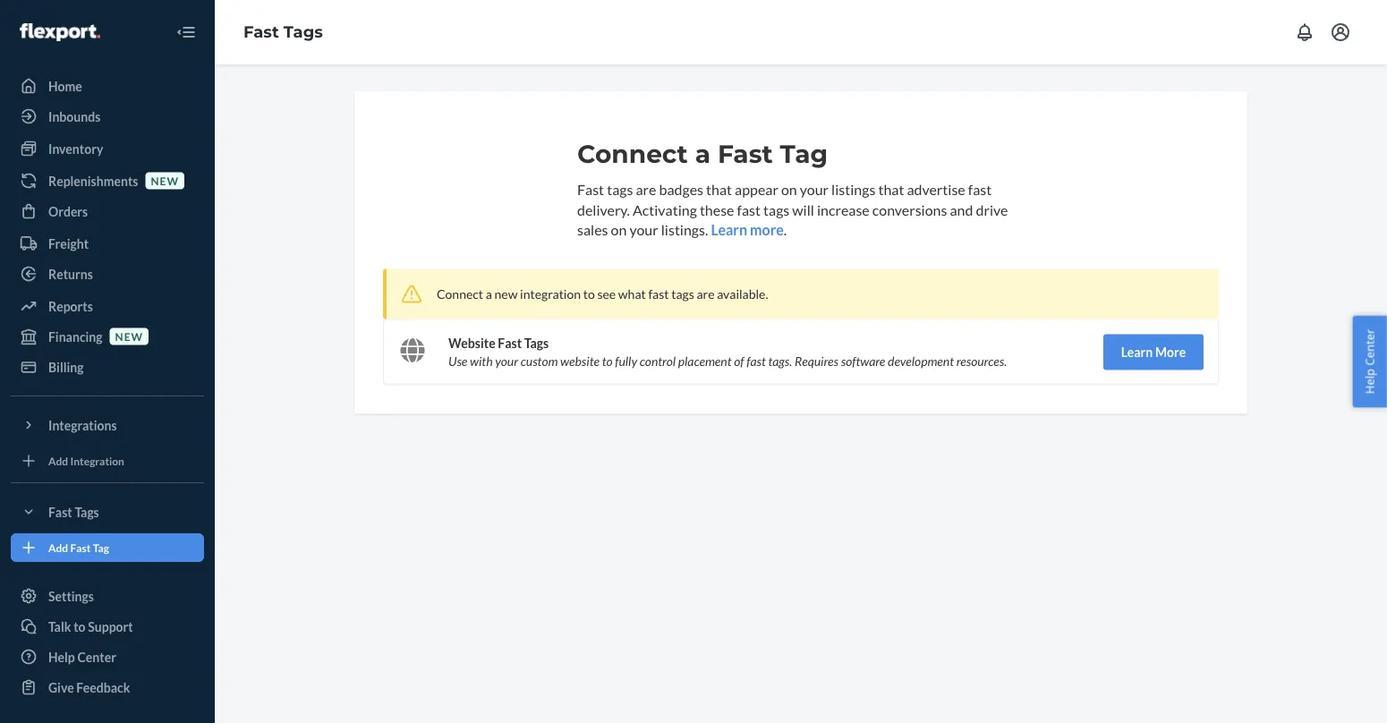 Task type: vqa. For each thing, say whether or not it's contained in the screenshot.
ChannelAdvisor's 'Add Integration' link
no



Task type: describe. For each thing, give the bounding box(es) containing it.
2 that from the left
[[878, 180, 904, 198]]

settings
[[48, 588, 94, 604]]

1 horizontal spatial tags
[[284, 22, 323, 42]]

.
[[784, 221, 787, 239]]

fast right what
[[648, 286, 669, 302]]

add fast tag
[[48, 541, 109, 554]]

returns link
[[11, 260, 204, 288]]

activating
[[633, 201, 697, 218]]

give feedback
[[48, 680, 130, 695]]

fast tags inside dropdown button
[[48, 504, 99, 520]]

inbounds
[[48, 109, 101, 124]]

connect a fast tag
[[577, 139, 828, 169]]

fast up the learn more .
[[737, 201, 761, 218]]

requires
[[795, 354, 839, 369]]

add for add integration
[[48, 454, 68, 467]]

resources.
[[956, 354, 1007, 369]]

to inside button
[[74, 619, 86, 634]]

1 that from the left
[[706, 180, 732, 198]]

1 horizontal spatial your
[[630, 221, 658, 239]]

settings link
[[11, 582, 204, 610]]

0 vertical spatial fast tags
[[243, 22, 323, 42]]

badges
[[659, 180, 703, 198]]

integrations button
[[11, 411, 204, 439]]

delivery.
[[577, 201, 630, 218]]

fully
[[615, 354, 637, 369]]

add integration
[[48, 454, 124, 467]]

inbounds link
[[11, 102, 204, 131]]

with
[[470, 354, 493, 369]]

fast inside fast tags are badges that appear on your listings that advertise fast delivery. activating these fast tags will increase conversions and drive sales on your listings.
[[577, 180, 604, 198]]

more
[[750, 221, 784, 239]]

open notifications image
[[1294, 21, 1316, 43]]

and
[[950, 201, 973, 218]]

software
[[841, 354, 885, 369]]

billing
[[48, 359, 84, 375]]

custom
[[521, 354, 558, 369]]

inventory link
[[11, 134, 204, 163]]

available.
[[717, 286, 768, 302]]

0 horizontal spatial on
[[611, 221, 627, 239]]

reports
[[48, 298, 93, 314]]

center inside button
[[1362, 329, 1378, 366]]

financing
[[48, 329, 103, 344]]

0 vertical spatial on
[[781, 180, 797, 198]]

orders
[[48, 204, 88, 219]]

tags inside website fast tags use with your custom website to fully control placement of fast tags. requires software development resources.
[[524, 336, 549, 351]]

give feedback button
[[11, 673, 204, 702]]

help center link
[[11, 643, 204, 671]]

integration
[[70, 454, 124, 467]]

1 vertical spatial are
[[697, 286, 715, 302]]

flexport logo image
[[20, 23, 100, 41]]

freight link
[[11, 229, 204, 258]]

talk to support button
[[11, 612, 204, 641]]

development
[[888, 354, 954, 369]]

fast tags link
[[243, 22, 323, 42]]

0 vertical spatial your
[[800, 180, 829, 198]]

add fast tag link
[[11, 533, 204, 562]]

learn more button
[[711, 220, 784, 240]]

sales
[[577, 221, 608, 239]]

close navigation image
[[175, 21, 197, 43]]

more
[[1155, 345, 1186, 360]]

home
[[48, 78, 82, 94]]

learn for learn more .
[[711, 221, 747, 239]]

learn more .
[[711, 221, 787, 239]]

control
[[640, 354, 676, 369]]



Task type: locate. For each thing, give the bounding box(es) containing it.
0 horizontal spatial help center
[[48, 649, 116, 664]]

1 vertical spatial center
[[77, 649, 116, 664]]

fast inside website fast tags use with your custom website to fully control placement of fast tags. requires software development resources.
[[498, 336, 522, 351]]

0 vertical spatial help center
[[1362, 329, 1378, 394]]

feedback
[[76, 680, 130, 695]]

your
[[800, 180, 829, 198], [630, 221, 658, 239], [495, 354, 518, 369]]

appear
[[735, 180, 778, 198]]

1 add from the top
[[48, 454, 68, 467]]

tag
[[780, 139, 828, 169], [93, 541, 109, 554]]

0 vertical spatial help
[[1362, 369, 1378, 394]]

are left available.
[[697, 286, 715, 302]]

listings
[[831, 180, 876, 198]]

use
[[448, 354, 467, 369]]

on up will
[[781, 180, 797, 198]]

0 horizontal spatial tag
[[93, 541, 109, 554]]

1 horizontal spatial help center
[[1362, 329, 1378, 394]]

fast
[[968, 180, 992, 198], [737, 201, 761, 218], [648, 286, 669, 302], [747, 354, 766, 369]]

0 vertical spatial tags
[[607, 180, 633, 198]]

see
[[597, 286, 616, 302]]

home link
[[11, 72, 204, 100]]

fast inside website fast tags use with your custom website to fully control placement of fast tags. requires software development resources.
[[747, 354, 766, 369]]

1 horizontal spatial tag
[[780, 139, 828, 169]]

learn left more
[[1121, 345, 1153, 360]]

0 horizontal spatial tags
[[75, 504, 99, 520]]

1 horizontal spatial that
[[878, 180, 904, 198]]

fast up appear
[[718, 139, 773, 169]]

to inside website fast tags use with your custom website to fully control placement of fast tags. requires software development resources.
[[602, 354, 613, 369]]

connect for connect a new integration to see what fast tags are available.
[[437, 286, 483, 302]]

fast tags
[[243, 22, 323, 42], [48, 504, 99, 520]]

reports link
[[11, 292, 204, 320]]

connect a new integration to see what fast tags are available.
[[437, 286, 768, 302]]

learn more button
[[1103, 334, 1204, 370]]

are up activating
[[636, 180, 656, 198]]

1 horizontal spatial to
[[583, 286, 595, 302]]

1 horizontal spatial new
[[151, 174, 179, 187]]

learn more
[[1121, 345, 1186, 360]]

1 vertical spatial add
[[48, 541, 68, 554]]

2 vertical spatial tags
[[671, 286, 694, 302]]

tags up "delivery."
[[607, 180, 633, 198]]

1 vertical spatial tags
[[763, 201, 790, 218]]

0 vertical spatial tag
[[780, 139, 828, 169]]

fast
[[243, 22, 279, 42], [718, 139, 773, 169], [577, 180, 604, 198], [498, 336, 522, 351], [48, 504, 72, 520], [70, 541, 91, 554]]

0 vertical spatial new
[[151, 174, 179, 187]]

2 vertical spatial tags
[[75, 504, 99, 520]]

help center inside help center link
[[48, 649, 116, 664]]

tags
[[607, 180, 633, 198], [763, 201, 790, 218], [671, 286, 694, 302]]

connect
[[577, 139, 688, 169], [437, 286, 483, 302]]

connect up website
[[437, 286, 483, 302]]

talk to support
[[48, 619, 133, 634]]

your down activating
[[630, 221, 658, 239]]

1 vertical spatial tags
[[524, 336, 549, 351]]

a for fast
[[695, 139, 711, 169]]

website
[[448, 336, 495, 351]]

new for replenishments
[[151, 174, 179, 187]]

to left fully
[[602, 354, 613, 369]]

freight
[[48, 236, 89, 251]]

help center inside help center button
[[1362, 329, 1378, 394]]

learn
[[711, 221, 747, 239], [1121, 345, 1153, 360]]

a for new
[[486, 286, 492, 302]]

new
[[151, 174, 179, 187], [494, 286, 518, 302], [115, 330, 143, 343]]

1 vertical spatial new
[[494, 286, 518, 302]]

talk
[[48, 619, 71, 634]]

1 horizontal spatial learn
[[1121, 345, 1153, 360]]

2 horizontal spatial new
[[494, 286, 518, 302]]

2 horizontal spatial to
[[602, 354, 613, 369]]

0 vertical spatial connect
[[577, 139, 688, 169]]

are
[[636, 180, 656, 198], [697, 286, 715, 302]]

help inside button
[[1362, 369, 1378, 394]]

drive
[[976, 201, 1008, 218]]

learn inside learn more button
[[1121, 345, 1153, 360]]

1 horizontal spatial connect
[[577, 139, 688, 169]]

globe image
[[400, 338, 425, 363]]

that up the conversions
[[878, 180, 904, 198]]

1 vertical spatial connect
[[437, 286, 483, 302]]

website fast tags use with your custom website to fully control placement of fast tags. requires software development resources.
[[448, 336, 1007, 369]]

1 horizontal spatial center
[[1362, 329, 1378, 366]]

new up orders link
[[151, 174, 179, 187]]

will
[[792, 201, 814, 218]]

fast up "delivery."
[[577, 180, 604, 198]]

integration
[[520, 286, 581, 302]]

new down reports 'link'
[[115, 330, 143, 343]]

new left integration
[[494, 286, 518, 302]]

orders link
[[11, 197, 204, 226]]

1 horizontal spatial are
[[697, 286, 715, 302]]

of
[[734, 354, 744, 369]]

integrations
[[48, 417, 117, 433]]

fast tags are badges that appear on your listings that advertise fast delivery. activating these fast tags will increase conversions and drive sales on your listings.
[[577, 180, 1008, 239]]

fast tags button
[[11, 498, 204, 526]]

help center
[[1362, 329, 1378, 394], [48, 649, 116, 664]]

add integration link
[[11, 447, 204, 475]]

1 vertical spatial help center
[[48, 649, 116, 664]]

1 horizontal spatial tags
[[671, 286, 694, 302]]

0 horizontal spatial fast tags
[[48, 504, 99, 520]]

these
[[700, 201, 734, 218]]

0 vertical spatial a
[[695, 139, 711, 169]]

your right "with"
[[495, 354, 518, 369]]

connect for connect a fast tag
[[577, 139, 688, 169]]

1 vertical spatial on
[[611, 221, 627, 239]]

add for add fast tag
[[48, 541, 68, 554]]

0 vertical spatial tags
[[284, 22, 323, 42]]

add left integration
[[48, 454, 68, 467]]

advertise
[[907, 180, 965, 198]]

tags inside dropdown button
[[75, 504, 99, 520]]

1 horizontal spatial help
[[1362, 369, 1378, 394]]

0 horizontal spatial help
[[48, 649, 75, 664]]

0 vertical spatial add
[[48, 454, 68, 467]]

0 horizontal spatial tags
[[607, 180, 633, 198]]

learn for learn more
[[1121, 345, 1153, 360]]

new for financing
[[115, 330, 143, 343]]

help center button
[[1353, 316, 1387, 407]]

1 horizontal spatial a
[[695, 139, 711, 169]]

conversions
[[872, 201, 947, 218]]

fast down fast tags dropdown button
[[70, 541, 91, 554]]

0 horizontal spatial center
[[77, 649, 116, 664]]

2 add from the top
[[48, 541, 68, 554]]

a
[[695, 139, 711, 169], [486, 286, 492, 302]]

0 horizontal spatial connect
[[437, 286, 483, 302]]

placement
[[678, 354, 732, 369]]

a up website
[[486, 286, 492, 302]]

that
[[706, 180, 732, 198], [878, 180, 904, 198]]

help
[[1362, 369, 1378, 394], [48, 649, 75, 664]]

2 horizontal spatial tags
[[524, 336, 549, 351]]

increase
[[817, 201, 870, 218]]

0 horizontal spatial your
[[495, 354, 518, 369]]

tag down fast tags dropdown button
[[93, 541, 109, 554]]

2 horizontal spatial tags
[[763, 201, 790, 218]]

connect up badges
[[577, 139, 688, 169]]

support
[[88, 619, 133, 634]]

fast up 'drive'
[[968, 180, 992, 198]]

on
[[781, 180, 797, 198], [611, 221, 627, 239]]

0 horizontal spatial are
[[636, 180, 656, 198]]

listings.
[[661, 221, 708, 239]]

0 vertical spatial to
[[583, 286, 595, 302]]

tag up will
[[780, 139, 828, 169]]

website
[[560, 354, 600, 369]]

what
[[618, 286, 646, 302]]

fast right close navigation image
[[243, 22, 279, 42]]

tags.
[[768, 354, 792, 369]]

on down "delivery."
[[611, 221, 627, 239]]

fast up add fast tag
[[48, 504, 72, 520]]

0 horizontal spatial learn
[[711, 221, 747, 239]]

fast inside dropdown button
[[48, 504, 72, 520]]

add
[[48, 454, 68, 467], [48, 541, 68, 554]]

1 vertical spatial fast tags
[[48, 504, 99, 520]]

tags up .
[[763, 201, 790, 218]]

0 horizontal spatial new
[[115, 330, 143, 343]]

inventory
[[48, 141, 103, 156]]

1 horizontal spatial fast tags
[[243, 22, 323, 42]]

0 horizontal spatial to
[[74, 619, 86, 634]]

2 vertical spatial to
[[74, 619, 86, 634]]

add inside 'add integration' link
[[48, 454, 68, 467]]

add up settings
[[48, 541, 68, 554]]

that up these
[[706, 180, 732, 198]]

1 horizontal spatial on
[[781, 180, 797, 198]]

2 vertical spatial new
[[115, 330, 143, 343]]

replenishments
[[48, 173, 138, 188]]

learn down these
[[711, 221, 747, 239]]

your up will
[[800, 180, 829, 198]]

are inside fast tags are badges that appear on your listings that advertise fast delivery. activating these fast tags will increase conversions and drive sales on your listings.
[[636, 180, 656, 198]]

2 horizontal spatial your
[[800, 180, 829, 198]]

0 vertical spatial center
[[1362, 329, 1378, 366]]

tags
[[284, 22, 323, 42], [524, 336, 549, 351], [75, 504, 99, 520]]

your inside website fast tags use with your custom website to fully control placement of fast tags. requires software development resources.
[[495, 354, 518, 369]]

1 vertical spatial tag
[[93, 541, 109, 554]]

center
[[1362, 329, 1378, 366], [77, 649, 116, 664]]

to left see
[[583, 286, 595, 302]]

to right talk at bottom
[[74, 619, 86, 634]]

tags right what
[[671, 286, 694, 302]]

0 horizontal spatial a
[[486, 286, 492, 302]]

open account menu image
[[1330, 21, 1351, 43]]

a up badges
[[695, 139, 711, 169]]

1 vertical spatial help
[[48, 649, 75, 664]]

0 vertical spatial learn
[[711, 221, 747, 239]]

returns
[[48, 266, 93, 281]]

1 vertical spatial your
[[630, 221, 658, 239]]

1 vertical spatial to
[[602, 354, 613, 369]]

2 vertical spatial your
[[495, 354, 518, 369]]

1 vertical spatial learn
[[1121, 345, 1153, 360]]

0 horizontal spatial that
[[706, 180, 732, 198]]

give
[[48, 680, 74, 695]]

1 vertical spatial a
[[486, 286, 492, 302]]

0 vertical spatial are
[[636, 180, 656, 198]]

billing link
[[11, 353, 204, 381]]

fast right "of"
[[747, 354, 766, 369]]

fast up custom
[[498, 336, 522, 351]]



